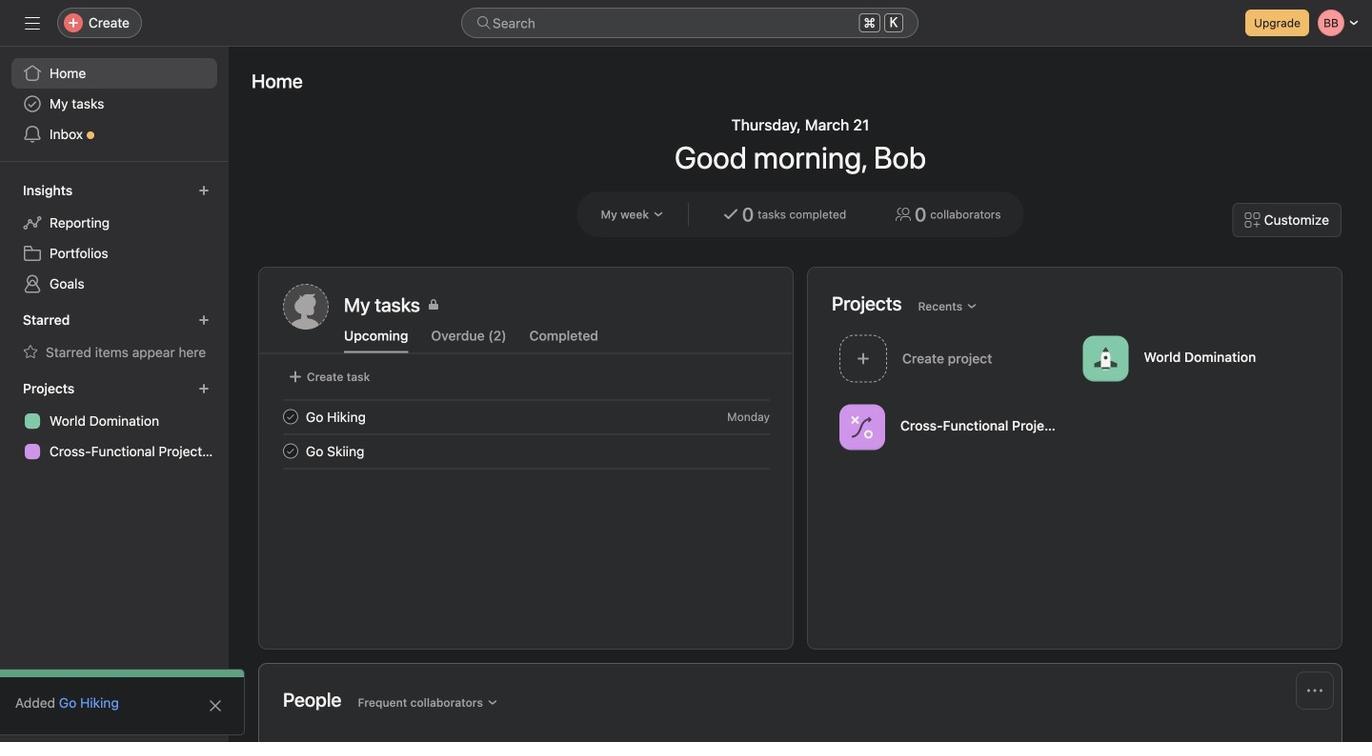 Task type: vqa. For each thing, say whether or not it's contained in the screenshot.
Template I Link in the Starred element
no



Task type: describe. For each thing, give the bounding box(es) containing it.
new project or portfolio image
[[198, 383, 210, 395]]

hide sidebar image
[[25, 15, 40, 31]]

Mark complete checkbox
[[279, 440, 302, 463]]

close image
[[208, 699, 223, 714]]

actions image
[[1308, 684, 1323, 699]]

starred element
[[0, 303, 229, 372]]

Mark complete checkbox
[[279, 406, 302, 429]]

global element
[[0, 47, 229, 161]]

add profile photo image
[[283, 284, 329, 330]]

line_and_symbols image
[[851, 416, 874, 439]]



Task type: locate. For each thing, give the bounding box(es) containing it.
mark complete image
[[279, 406, 302, 429]]

projects element
[[0, 372, 229, 471]]

2 list item from the top
[[260, 434, 793, 469]]

1 list item from the top
[[260, 400, 793, 434]]

list item
[[260, 400, 793, 434], [260, 434, 793, 469]]

new insights image
[[198, 185, 210, 196]]

rocket image
[[1095, 347, 1118, 370]]

None field
[[461, 8, 919, 38]]

insights element
[[0, 174, 229, 303]]

add items to starred image
[[198, 315, 210, 326]]

mark complete image
[[279, 440, 302, 463]]

Search tasks, projects, and more text field
[[461, 8, 919, 38]]



